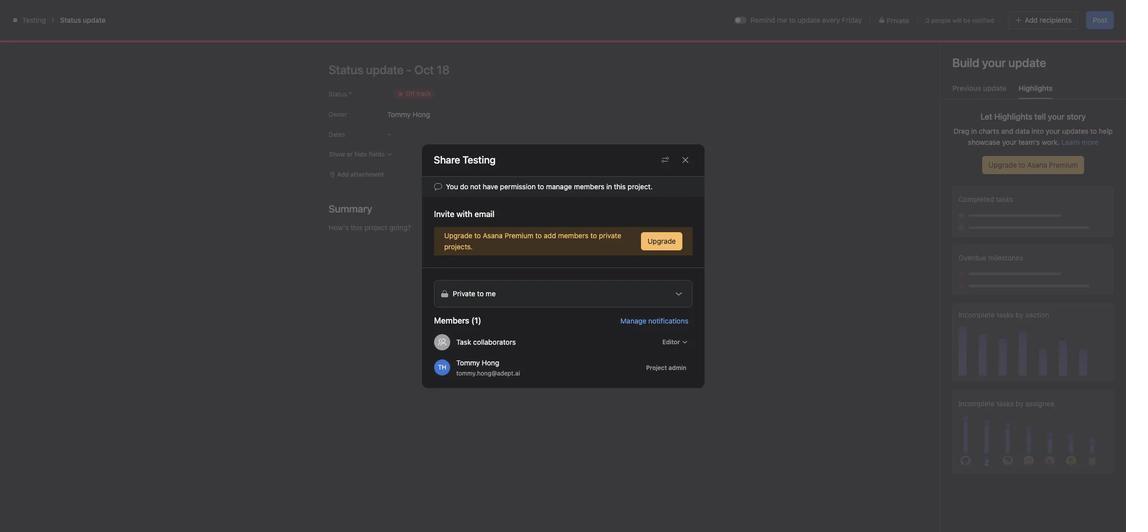 Task type: vqa. For each thing, say whether or not it's contained in the screenshot.
Hong
yes



Task type: describe. For each thing, give the bounding box(es) containing it.
apr inside "project created tommy hong apr 6"
[[999, 232, 1009, 239]]

tell
[[1035, 112, 1047, 121]]

manage notifications button
[[621, 316, 693, 325]]

at
[[1006, 98, 1013, 107]]

add recipients button
[[1009, 11, 1079, 29]]

1 horizontal spatial your
[[1003, 138, 1017, 146]]

build
[[953, 56, 980, 70]]

manage members image
[[1049, 40, 1055, 46]]

hong for tommy hong
[[413, 110, 430, 118]]

align
[[423, 312, 439, 321]]

post button
[[1087, 11, 1115, 29]]

brief inside button
[[485, 344, 500, 353]]

remind me to update every friday
[[751, 16, 863, 24]]

joined
[[967, 165, 989, 174]]

what's
[[938, 75, 971, 86]]

to inside upgrade to asana premium button
[[1019, 161, 1026, 169]]

to left add
[[535, 231, 542, 240]]

project admin
[[646, 364, 687, 371]]

manage notifications
[[621, 316, 689, 325]]

upgrade to asana premium button
[[983, 156, 1085, 174]]

you for do
[[446, 182, 458, 191]]

let highlights tell your story
[[981, 112, 1087, 121]]

supporting
[[478, 323, 514, 332]]

project roles
[[274, 206, 331, 217]]

admin
[[669, 364, 687, 371]]

previous update
[[953, 84, 1007, 92]]

update for status update
[[83, 16, 106, 24]]

project created
[[951, 219, 1008, 228]]

post
[[1094, 16, 1108, 24]]

tommy.hong@adept.ai
[[456, 369, 520, 377]]

project.
[[628, 182, 653, 191]]

0 vertical spatial members
[[574, 182, 605, 191]]

notifications
[[649, 316, 689, 325]]

share testing dialog
[[422, 144, 705, 388]]

to left private
[[591, 231, 597, 240]]

invite with email
[[434, 209, 495, 218]]

add recipients
[[1026, 16, 1072, 24]]

asana for upgrade to asana premium to add members to private projects.
[[483, 231, 503, 240]]

hong for tommy hong tommy.hong@adept.ai
[[482, 358, 499, 367]]

with
[[551, 312, 564, 321]]

0 vertical spatial highlights
[[1019, 84, 1053, 92]]

private to me option group
[[434, 280, 693, 307]]

Project description title text field
[[268, 86, 363, 107]]

status for status update
[[60, 16, 81, 24]]

work.
[[1043, 138, 1060, 146]]

1 horizontal spatial update
[[798, 16, 821, 24]]

tommy inside "project created tommy hong apr 6"
[[951, 231, 975, 239]]

learn more link
[[1062, 138, 1099, 146]]

on track button
[[938, 94, 988, 112]]

in inside drag in charts and data into your updates to help showcase your team's work.
[[972, 127, 978, 135]]

your story
[[1049, 112, 1087, 121]]

vision
[[530, 312, 549, 321]]

1 vertical spatial upgrade button
[[641, 232, 683, 250]]

members inside the "upgrade to asana premium to add members to private projects."
[[558, 231, 589, 240]]

permission
[[500, 182, 536, 191]]

apr inside you joined apr 6
[[951, 177, 961, 185]]

premium for upgrade to asana premium
[[1050, 161, 1079, 169]]

share testing
[[434, 154, 496, 166]]

into
[[1032, 127, 1045, 135]]

more
[[1082, 138, 1099, 146]]

off track button
[[1037, 94, 1088, 112]]

close this dialog image
[[682, 156, 690, 164]]

editor button
[[658, 335, 693, 349]]

team's
[[1019, 138, 1041, 146]]

showcase
[[969, 138, 1001, 146]]

off track
[[1052, 98, 1081, 107]]

tab list containing previous update
[[941, 83, 1127, 100]]

members (1)
[[434, 316, 481, 325]]

manage
[[546, 182, 572, 191]]

add
[[1026, 16, 1039, 24]]

premium for upgrade to asana premium to add members to private projects.
[[505, 231, 534, 240]]

to me
[[477, 289, 496, 298]]

tommy hong tommy.hong@adept.ai
[[456, 358, 520, 377]]

private for private
[[887, 16, 910, 24]]

upgrade to asana premium
[[989, 161, 1079, 169]]

on
[[953, 98, 963, 107]]

create project brief
[[435, 344, 500, 353]]

what's the status?
[[938, 75, 1023, 86]]

project inside align your team around a shared vision with a project brief and supporting resources.
[[423, 323, 445, 332]]

me
[[778, 16, 788, 24]]

private to me
[[453, 289, 496, 298]]

be
[[964, 16, 971, 24]]

and inside drag in charts and data into your updates to help showcase your team's work.
[[1002, 127, 1014, 135]]

project created tommy hong apr 6
[[951, 219, 1014, 239]]

will
[[953, 16, 962, 24]]

recipients
[[1040, 16, 1072, 24]]

drag in charts and data into your updates to help showcase your team's work.
[[954, 127, 1114, 146]]

list image
[[18, 37, 30, 49]]

not
[[471, 182, 481, 191]]

project privacy dialog image
[[675, 290, 683, 298]]

invite
[[434, 209, 455, 218]]

add
[[544, 231, 556, 240]]

your update
[[983, 56, 1047, 70]]

project inside "create project brief" button
[[459, 344, 483, 353]]

do
[[460, 182, 469, 191]]

remind me to update every friday switch
[[735, 17, 747, 24]]

charts
[[980, 127, 1000, 135]]

task
[[456, 338, 471, 346]]

1 a from the left
[[500, 312, 504, 321]]

0 people will be notified
[[927, 16, 995, 24]]

testing link
[[22, 16, 46, 24]]

status for status *
[[329, 90, 347, 98]]

with email
[[457, 209, 495, 218]]

to inside drag in charts and data into your updates to help showcase your team's work.
[[1091, 127, 1098, 135]]

align your team around a shared vision with a project brief and supporting resources.
[[423, 312, 570, 332]]

status update
[[60, 16, 106, 24]]

you for joined
[[951, 165, 965, 174]]

usersicon image
[[438, 338, 446, 346]]

hong inside "project created tommy hong apr 6"
[[977, 231, 995, 239]]

th inside button
[[1031, 39, 1040, 46]]



Task type: locate. For each thing, give the bounding box(es) containing it.
0 horizontal spatial you
[[446, 182, 458, 191]]

1 vertical spatial status
[[329, 90, 347, 98]]

to right the me
[[790, 16, 796, 24]]

1 horizontal spatial tommy
[[456, 358, 480, 367]]

th left the manage members icon
[[1031, 39, 1040, 46]]

track up your story
[[1064, 98, 1081, 107]]

highlights down at risk
[[995, 112, 1033, 121]]

track for on track
[[964, 98, 981, 107]]

0 vertical spatial premium
[[1050, 161, 1079, 169]]

2 vertical spatial th
[[438, 363, 446, 371]]

status
[[60, 16, 81, 24], [329, 90, 347, 98]]

1 horizontal spatial hong
[[482, 358, 499, 367]]

1 horizontal spatial upgrade button
[[1060, 5, 1094, 19]]

0 horizontal spatial update
[[83, 16, 106, 24]]

hong
[[413, 110, 430, 118], [977, 231, 995, 239], [482, 358, 499, 367]]

your down data
[[1003, 138, 1017, 146]]

remind
[[751, 16, 776, 24]]

track right on
[[964, 98, 981, 107]]

testing
[[22, 16, 46, 24]]

0 horizontal spatial upgrade button
[[641, 232, 683, 250]]

0 horizontal spatial hong
[[413, 110, 430, 118]]

0 horizontal spatial premium
[[505, 231, 534, 240]]

task collaborators
[[456, 338, 516, 346]]

0 vertical spatial in
[[972, 127, 978, 135]]

around
[[475, 312, 498, 321]]

owner
[[329, 111, 348, 118]]

asana inside the "upgrade to asana premium to add members to private projects."
[[483, 231, 503, 240]]

2 horizontal spatial your
[[1047, 127, 1061, 135]]

apr
[[951, 177, 961, 185], [999, 232, 1009, 239]]

help
[[1100, 127, 1114, 135]]

in
[[972, 127, 978, 135], [607, 182, 612, 191]]

tommy hong
[[387, 110, 430, 118]]

tommy up —
[[387, 110, 411, 118]]

learn
[[1062, 138, 1081, 146]]

highlights
[[1019, 84, 1053, 92], [995, 112, 1033, 121]]

0 horizontal spatial project
[[423, 323, 445, 332]]

a up supporting
[[500, 312, 504, 321]]

members right add
[[558, 231, 589, 240]]

2 track from the left
[[1064, 98, 1081, 107]]

1 horizontal spatial th
[[952, 192, 961, 200]]

1 horizontal spatial track
[[1064, 98, 1081, 107]]

0 vertical spatial project
[[423, 323, 445, 332]]

friday
[[843, 16, 863, 24]]

shared
[[506, 312, 528, 321]]

th button
[[1029, 36, 1043, 50]]

private
[[887, 16, 910, 24], [453, 289, 475, 298]]

your left team
[[441, 312, 455, 321]]

members right manage
[[574, 182, 605, 191]]

private inside 'option group'
[[453, 289, 475, 298]]

on track
[[953, 98, 981, 107]]

upgrade
[[1064, 8, 1089, 16], [989, 161, 1018, 169], [444, 231, 473, 240], [648, 237, 676, 245]]

1 vertical spatial in
[[607, 182, 612, 191]]

the status?
[[973, 75, 1023, 86]]

2 vertical spatial tommy
[[456, 358, 480, 367]]

project
[[646, 364, 667, 371]]

asana down team's
[[1028, 161, 1048, 169]]

0 vertical spatial upgrade button
[[1060, 5, 1094, 19]]

asana inside upgrade to asana premium button
[[1028, 161, 1048, 169]]

update left every
[[798, 16, 821, 24]]

off
[[1052, 98, 1062, 107]]

upgrade inside the "upgrade to asana premium to add members to private projects."
[[444, 231, 473, 240]]

editor
[[663, 338, 680, 346]]

1 vertical spatial hong
[[977, 231, 995, 239]]

team
[[457, 312, 473, 321]]

0 vertical spatial asana
[[1028, 161, 1048, 169]]

0 horizontal spatial th
[[438, 363, 446, 371]]

tommy inside tommy hong tommy.hong@adept.ai
[[456, 358, 480, 367]]

0 horizontal spatial a
[[500, 312, 504, 321]]

apr down you joined button
[[951, 177, 961, 185]]

1 vertical spatial you
[[446, 182, 458, 191]]

previous
[[953, 84, 982, 92]]

you joined apr 6
[[951, 165, 989, 185]]

project
[[423, 323, 445, 332], [459, 344, 483, 353]]

th
[[1031, 39, 1040, 46], [952, 192, 961, 200], [438, 363, 446, 371]]

1 vertical spatial th
[[952, 192, 961, 200]]

brief down team
[[447, 323, 462, 332]]

0 vertical spatial you
[[951, 165, 965, 174]]

1 horizontal spatial in
[[972, 127, 978, 135]]

0 vertical spatial private
[[887, 16, 910, 24]]

status right testing link on the top of the page
[[60, 16, 81, 24]]

None text field
[[42, 29, 81, 47]]

2 vertical spatial your
[[441, 312, 455, 321]]

update
[[83, 16, 106, 24], [798, 16, 821, 24], [984, 84, 1007, 92]]

0 vertical spatial status
[[60, 16, 81, 24]]

0 vertical spatial tommy
[[387, 110, 411, 118]]

*
[[349, 90, 352, 98]]

1 vertical spatial highlights
[[995, 112, 1033, 121]]

0 horizontal spatial tommy
[[387, 110, 411, 118]]

1 horizontal spatial project
[[459, 344, 483, 353]]

0 vertical spatial th
[[1031, 39, 1040, 46]]

1 vertical spatial brief
[[485, 344, 500, 353]]

6 inside you joined apr 6
[[962, 177, 966, 185]]

and inside align your team around a shared vision with a project brief and supporting resources.
[[464, 323, 476, 332]]

your
[[1047, 127, 1061, 135], [1003, 138, 1017, 146], [441, 312, 455, 321]]

1 track from the left
[[964, 98, 981, 107]]

tommy for tommy hong tommy.hong@adept.ai
[[456, 358, 480, 367]]

0 horizontal spatial track
[[964, 98, 981, 107]]

highlights up risk
[[1019, 84, 1053, 92]]

to down with email at the top left
[[474, 231, 481, 240]]

and left data
[[1002, 127, 1014, 135]]

1 vertical spatial project
[[459, 344, 483, 353]]

0 horizontal spatial brief
[[447, 323, 462, 332]]

you
[[951, 165, 965, 174], [446, 182, 458, 191]]

asana down with email at the top left
[[483, 231, 503, 240]]

have
[[483, 182, 498, 191]]

2 vertical spatial hong
[[482, 358, 499, 367]]

0 horizontal spatial in
[[607, 182, 612, 191]]

add to starred image
[[100, 34, 108, 42]]

you left joined at the right top of the page
[[951, 165, 965, 174]]

1 vertical spatial and
[[464, 323, 476, 332]]

0 horizontal spatial apr
[[951, 177, 961, 185]]

6 right tommy hong link
[[1010, 232, 1014, 239]]

upgrade to asana premium to add members to private projects.
[[444, 231, 621, 251]]

to left manage
[[538, 182, 545, 191]]

build your update
[[953, 56, 1047, 70]]

1 horizontal spatial private
[[887, 16, 910, 24]]

your inside align your team around a shared vision with a project brief and supporting resources.
[[441, 312, 455, 321]]

private
[[599, 231, 621, 240]]

6 inside "project created tommy hong apr 6"
[[1010, 232, 1014, 239]]

asana for upgrade to asana premium
[[1028, 161, 1048, 169]]

manage
[[621, 316, 647, 325]]

in inside dialog
[[607, 182, 612, 191]]

in right drag
[[972, 127, 978, 135]]

every
[[823, 16, 841, 24]]

2 horizontal spatial update
[[984, 84, 1007, 92]]

0 vertical spatial 6
[[962, 177, 966, 185]]

0 horizontal spatial 6
[[962, 177, 966, 185]]

brief inside align your team around a shared vision with a project brief and supporting resources.
[[447, 323, 462, 332]]

track for off track
[[1064, 98, 1081, 107]]

you joined button
[[951, 165, 989, 175]]

1 vertical spatial members
[[558, 231, 589, 240]]

1 horizontal spatial premium
[[1050, 161, 1079, 169]]

1 vertical spatial 6
[[1010, 232, 1014, 239]]

at risk
[[1006, 98, 1027, 107]]

let
[[981, 112, 993, 121]]

a right with
[[566, 312, 570, 321]]

2 horizontal spatial hong
[[977, 231, 995, 239]]

you inside "share testing" dialog
[[446, 182, 458, 191]]

premium down learn
[[1050, 161, 1079, 169]]

premium inside button
[[1050, 161, 1079, 169]]

1 horizontal spatial status
[[329, 90, 347, 98]]

0 horizontal spatial private
[[453, 289, 475, 298]]

1 horizontal spatial and
[[1002, 127, 1014, 135]]

update up at
[[984, 84, 1007, 92]]

update for previous update
[[984, 84, 1007, 92]]

1 vertical spatial apr
[[999, 232, 1009, 239]]

—
[[387, 131, 392, 137]]

1 horizontal spatial you
[[951, 165, 965, 174]]

tommy
[[387, 110, 411, 118], [951, 231, 975, 239], [456, 358, 480, 367]]

tommy hong link
[[951, 231, 995, 239]]

1 vertical spatial asana
[[483, 231, 503, 240]]

th down you joined apr 6
[[952, 192, 961, 200]]

1 vertical spatial premium
[[505, 231, 534, 240]]

projects.
[[444, 242, 473, 251]]

6 down you joined button
[[962, 177, 966, 185]]

create
[[435, 344, 457, 353]]

brief
[[447, 323, 462, 332], [485, 344, 500, 353]]

tommy down project created
[[951, 231, 975, 239]]

1 vertical spatial private
[[453, 289, 475, 298]]

you inside you joined apr 6
[[951, 165, 965, 174]]

private for private to me
[[453, 289, 475, 298]]

at risk button
[[992, 94, 1033, 112]]

tommy for tommy hong
[[387, 110, 411, 118]]

this
[[614, 182, 626, 191]]

Title of update text field
[[329, 59, 632, 81]]

track
[[964, 98, 981, 107], [1064, 98, 1081, 107]]

to down team's
[[1019, 161, 1026, 169]]

th inside "share testing" dialog
[[438, 363, 446, 371]]

in left this
[[607, 182, 612, 191]]

0 horizontal spatial and
[[464, 323, 476, 332]]

you do not have permission to manage members in this project.
[[446, 182, 653, 191]]

resources.
[[516, 323, 550, 332]]

you left do
[[446, 182, 458, 191]]

premium left add
[[505, 231, 534, 240]]

6
[[962, 177, 966, 185], [1010, 232, 1014, 239]]

collaborators
[[473, 338, 516, 346]]

members
[[574, 182, 605, 191], [558, 231, 589, 240]]

and down team
[[464, 323, 476, 332]]

0
[[927, 16, 930, 24]]

1 horizontal spatial brief
[[485, 344, 500, 353]]

notified
[[973, 16, 995, 24]]

create project brief button
[[423, 339, 503, 358]]

tab list
[[941, 83, 1127, 100]]

status left *
[[329, 90, 347, 98]]

0 horizontal spatial asana
[[483, 231, 503, 240]]

private left to me
[[453, 289, 475, 298]]

drag
[[954, 127, 970, 135]]

brief up tommy hong tommy.hong@adept.ai
[[485, 344, 500, 353]]

hong inside tommy hong tommy.hong@adept.ai
[[482, 358, 499, 367]]

1 horizontal spatial apr
[[999, 232, 1009, 239]]

1 vertical spatial your
[[1003, 138, 1017, 146]]

apr down project created
[[999, 232, 1009, 239]]

th down create
[[438, 363, 446, 371]]

1 horizontal spatial asana
[[1028, 161, 1048, 169]]

status *
[[329, 90, 352, 98]]

2 horizontal spatial th
[[1031, 39, 1040, 46]]

0 vertical spatial and
[[1002, 127, 1014, 135]]

2 a from the left
[[566, 312, 570, 321]]

0 horizontal spatial your
[[441, 312, 455, 321]]

to up more
[[1091, 127, 1098, 135]]

0 horizontal spatial status
[[60, 16, 81, 24]]

0 vertical spatial hong
[[413, 110, 430, 118]]

update up add to starred icon
[[83, 16, 106, 24]]

upgrade inside upgrade to asana premium button
[[989, 161, 1018, 169]]

0 vertical spatial your
[[1047, 127, 1061, 135]]

your up work.
[[1047, 127, 1061, 135]]

premium inside the "upgrade to asana premium to add members to private projects."
[[505, 231, 534, 240]]

learn more
[[1062, 138, 1099, 146]]

2 horizontal spatial tommy
[[951, 231, 975, 239]]

1 vertical spatial tommy
[[951, 231, 975, 239]]

premium
[[1050, 161, 1079, 169], [505, 231, 534, 240]]

0 vertical spatial apr
[[951, 177, 961, 185]]

tommy down the create project brief
[[456, 358, 480, 367]]

Section title text field
[[329, 202, 372, 216]]

dates
[[329, 131, 345, 138]]

1 horizontal spatial 6
[[1010, 232, 1014, 239]]

1 horizontal spatial a
[[566, 312, 570, 321]]

people
[[932, 16, 951, 24]]

project permissions image
[[661, 156, 670, 164]]

0 vertical spatial brief
[[447, 323, 462, 332]]

private left 0
[[887, 16, 910, 24]]



